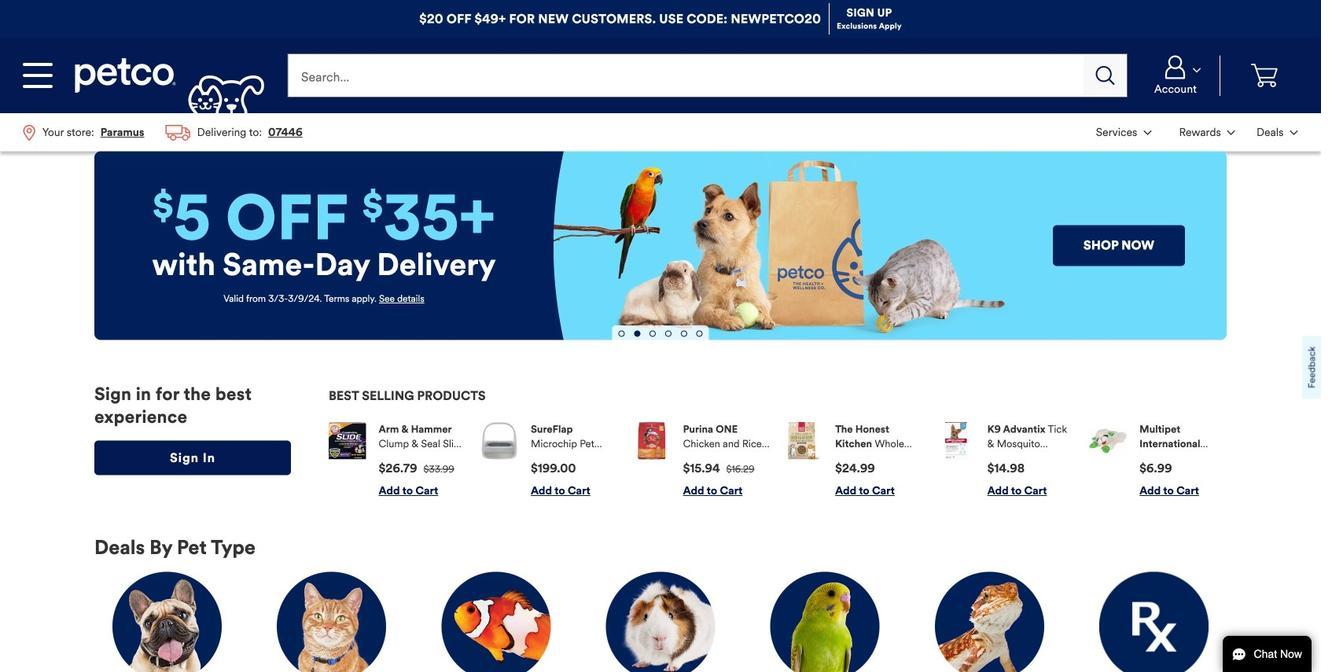 Task type: vqa. For each thing, say whether or not it's contained in the screenshot.
products
no



Task type: locate. For each thing, give the bounding box(es) containing it.
list
[[13, 113, 313, 152], [1086, 113, 1309, 151], [329, 410, 1227, 511]]

small pet deals image
[[606, 572, 715, 672]]

list item
[[329, 423, 466, 498], [481, 423, 618, 498], [633, 423, 770, 498], [785, 423, 923, 498], [938, 423, 1075, 498], [1090, 423, 1227, 498]]

1 list item from the left
[[329, 423, 466, 498]]

bird deals image
[[771, 572, 880, 672]]

2 list item from the left
[[481, 423, 618, 498]]

pet pharmacy image
[[1100, 572, 1209, 672]]

fish deals image
[[442, 572, 551, 672]]

search image
[[1096, 66, 1115, 85]]

3 list item from the left
[[633, 423, 770, 498]]

dog deals image
[[113, 572, 222, 672]]



Task type: describe. For each thing, give the bounding box(es) containing it.
Search search field
[[287, 53, 1084, 98]]

6 list item from the left
[[1090, 423, 1227, 498]]

cat deals image
[[277, 572, 386, 672]]

reptile deals image
[[935, 572, 1044, 672]]

5 list item from the left
[[938, 423, 1075, 498]]

4 list item from the left
[[785, 423, 923, 498]]



